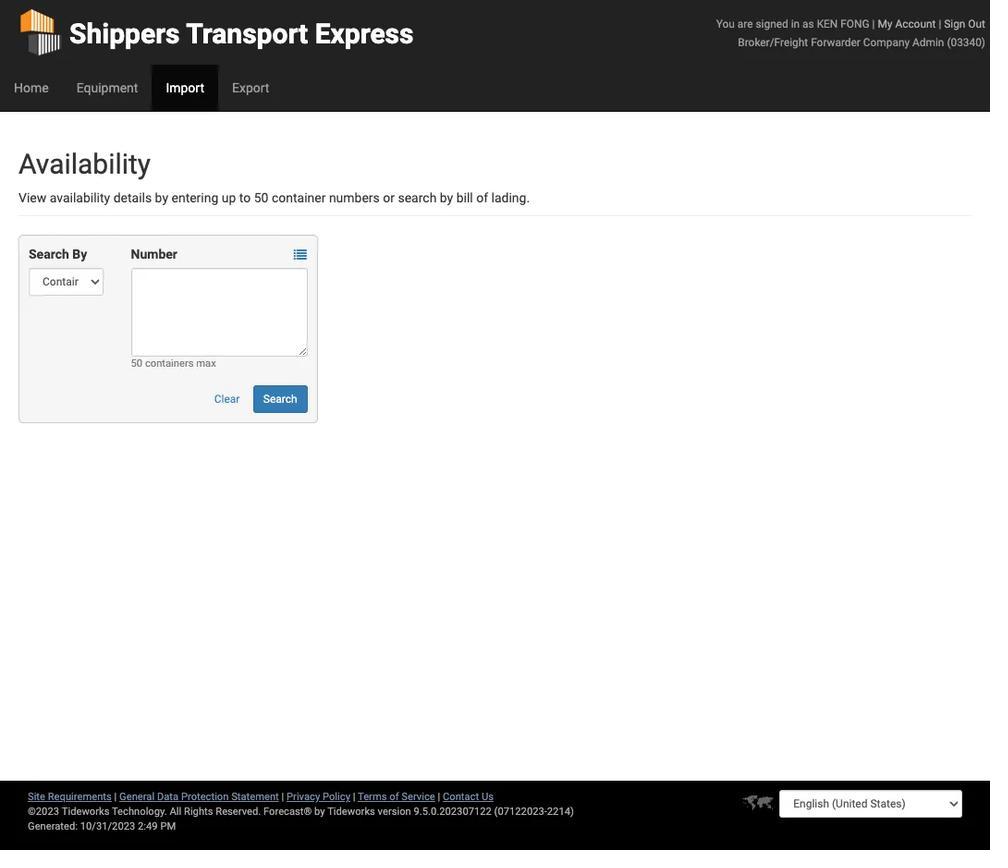 Task type: describe. For each thing, give the bounding box(es) containing it.
container
[[272, 190, 326, 205]]

show list image
[[294, 249, 307, 262]]

availability
[[18, 148, 151, 180]]

tideworks
[[327, 806, 375, 818]]

export
[[232, 80, 269, 95]]

transport
[[186, 18, 308, 50]]

10/31/2023
[[80, 821, 135, 833]]

terms
[[358, 791, 387, 803]]

contact us link
[[443, 791, 494, 803]]

| left general in the left bottom of the page
[[114, 791, 117, 803]]

you are signed in as ken fong | my account | sign out broker/freight forwarder company admin (03340)
[[716, 18, 985, 49]]

equipment button
[[63, 65, 152, 111]]

0 vertical spatial 50
[[254, 190, 269, 205]]

data
[[157, 791, 179, 803]]

terms of service link
[[358, 791, 435, 803]]

| up tideworks
[[353, 791, 355, 803]]

details
[[113, 190, 152, 205]]

search for search
[[263, 393, 297, 406]]

site requirements | general data protection statement | privacy policy | terms of service | contact us ©2023 tideworks technology. all rights reserved. forecast® by tideworks version 9.5.0.202307122 (07122023-2214) generated: 10/31/2023 2:49 pm
[[28, 791, 574, 833]]

| up forecast®
[[282, 791, 284, 803]]

signed
[[756, 18, 788, 31]]

©2023 tideworks
[[28, 806, 109, 818]]

account
[[895, 18, 936, 31]]

forecast®
[[263, 806, 312, 818]]

us
[[482, 791, 494, 803]]

forwarder
[[811, 36, 861, 49]]

ken
[[817, 18, 838, 31]]

0 horizontal spatial 50
[[131, 358, 142, 370]]

site
[[28, 791, 45, 803]]

express
[[315, 18, 414, 50]]

protection
[[181, 791, 229, 803]]

site requirements link
[[28, 791, 112, 803]]

export button
[[218, 65, 283, 111]]

broker/freight
[[738, 36, 808, 49]]

pm
[[160, 821, 176, 833]]

service
[[402, 791, 435, 803]]

general data protection statement link
[[119, 791, 279, 803]]

contact
[[443, 791, 479, 803]]

in
[[791, 18, 800, 31]]

entering
[[171, 190, 218, 205]]

technology.
[[112, 806, 167, 818]]

my account link
[[878, 18, 936, 31]]

view availability details by entering up to 50 container numbers or search by bill of lading.
[[18, 190, 530, 205]]

are
[[738, 18, 753, 31]]

general
[[119, 791, 155, 803]]

search by
[[29, 247, 87, 262]]

numbers
[[329, 190, 380, 205]]

fong
[[841, 18, 870, 31]]



Task type: vqa. For each thing, say whether or not it's contained in the screenshot.
Harbor
no



Task type: locate. For each thing, give the bounding box(es) containing it.
1 vertical spatial of
[[389, 791, 399, 803]]

search left the by
[[29, 247, 69, 262]]

50 right the to
[[254, 190, 269, 205]]

policy
[[323, 791, 350, 803]]

of inside the site requirements | general data protection statement | privacy policy | terms of service | contact us ©2023 tideworks technology. all rights reserved. forecast® by tideworks version 9.5.0.202307122 (07122023-2214) generated: 10/31/2023 2:49 pm
[[389, 791, 399, 803]]

(03340)
[[947, 36, 985, 49]]

search inside button
[[263, 393, 297, 406]]

1 horizontal spatial of
[[476, 190, 488, 205]]

search button
[[253, 385, 308, 413]]

containers
[[145, 358, 194, 370]]

availability
[[50, 190, 110, 205]]

view
[[18, 190, 46, 205]]

import
[[166, 80, 204, 95]]

by left bill
[[440, 190, 453, 205]]

1 horizontal spatial by
[[314, 806, 325, 818]]

1 horizontal spatial search
[[263, 393, 297, 406]]

2:49
[[138, 821, 158, 833]]

all
[[170, 806, 181, 818]]

50 left containers
[[131, 358, 142, 370]]

2 horizontal spatial by
[[440, 190, 453, 205]]

statement
[[231, 791, 279, 803]]

(07122023-
[[494, 806, 547, 818]]

1 vertical spatial 50
[[131, 358, 142, 370]]

50
[[254, 190, 269, 205], [131, 358, 142, 370]]

out
[[968, 18, 985, 31]]

1 horizontal spatial 50
[[254, 190, 269, 205]]

rights
[[184, 806, 213, 818]]

to
[[239, 190, 251, 205]]

search
[[398, 190, 437, 205]]

my
[[878, 18, 893, 31]]

0 horizontal spatial by
[[155, 190, 168, 205]]

by inside the site requirements | general data protection statement | privacy policy | terms of service | contact us ©2023 tideworks technology. all rights reserved. forecast® by tideworks version 9.5.0.202307122 (07122023-2214) generated: 10/31/2023 2:49 pm
[[314, 806, 325, 818]]

search right the clear
[[263, 393, 297, 406]]

as
[[802, 18, 814, 31]]

|
[[872, 18, 875, 31], [939, 18, 941, 31], [114, 791, 117, 803], [282, 791, 284, 803], [353, 791, 355, 803], [438, 791, 440, 803]]

or
[[383, 190, 395, 205]]

privacy policy link
[[287, 791, 350, 803]]

search for search by
[[29, 247, 69, 262]]

clear
[[214, 393, 240, 406]]

requirements
[[48, 791, 112, 803]]

you
[[716, 18, 735, 31]]

import button
[[152, 65, 218, 111]]

bill
[[456, 190, 473, 205]]

lading.
[[491, 190, 530, 205]]

1 vertical spatial search
[[263, 393, 297, 406]]

shippers transport express
[[69, 18, 414, 50]]

number
[[131, 247, 177, 262]]

2214)
[[547, 806, 574, 818]]

by right details
[[155, 190, 168, 205]]

sign out link
[[944, 18, 985, 31]]

admin
[[912, 36, 944, 49]]

shippers transport express link
[[18, 0, 414, 65]]

home
[[14, 80, 49, 95]]

Number text field
[[131, 268, 308, 357]]

of up version
[[389, 791, 399, 803]]

generated:
[[28, 821, 78, 833]]

by down privacy policy link on the left bottom of page
[[314, 806, 325, 818]]

sign
[[944, 18, 966, 31]]

of
[[476, 190, 488, 205], [389, 791, 399, 803]]

max
[[196, 358, 216, 370]]

shippers
[[69, 18, 180, 50]]

| up 9.5.0.202307122 at bottom
[[438, 791, 440, 803]]

equipment
[[76, 80, 138, 95]]

version
[[378, 806, 411, 818]]

reserved.
[[216, 806, 261, 818]]

| left sign
[[939, 18, 941, 31]]

0 vertical spatial of
[[476, 190, 488, 205]]

of right bill
[[476, 190, 488, 205]]

home button
[[0, 65, 63, 111]]

search
[[29, 247, 69, 262], [263, 393, 297, 406]]

0 horizontal spatial of
[[389, 791, 399, 803]]

clear button
[[204, 385, 250, 413]]

privacy
[[287, 791, 320, 803]]

by
[[72, 247, 87, 262]]

50 containers max
[[131, 358, 216, 370]]

0 vertical spatial search
[[29, 247, 69, 262]]

| left my
[[872, 18, 875, 31]]

company
[[863, 36, 910, 49]]

9.5.0.202307122
[[414, 806, 492, 818]]

up
[[222, 190, 236, 205]]

by
[[155, 190, 168, 205], [440, 190, 453, 205], [314, 806, 325, 818]]

0 horizontal spatial search
[[29, 247, 69, 262]]



